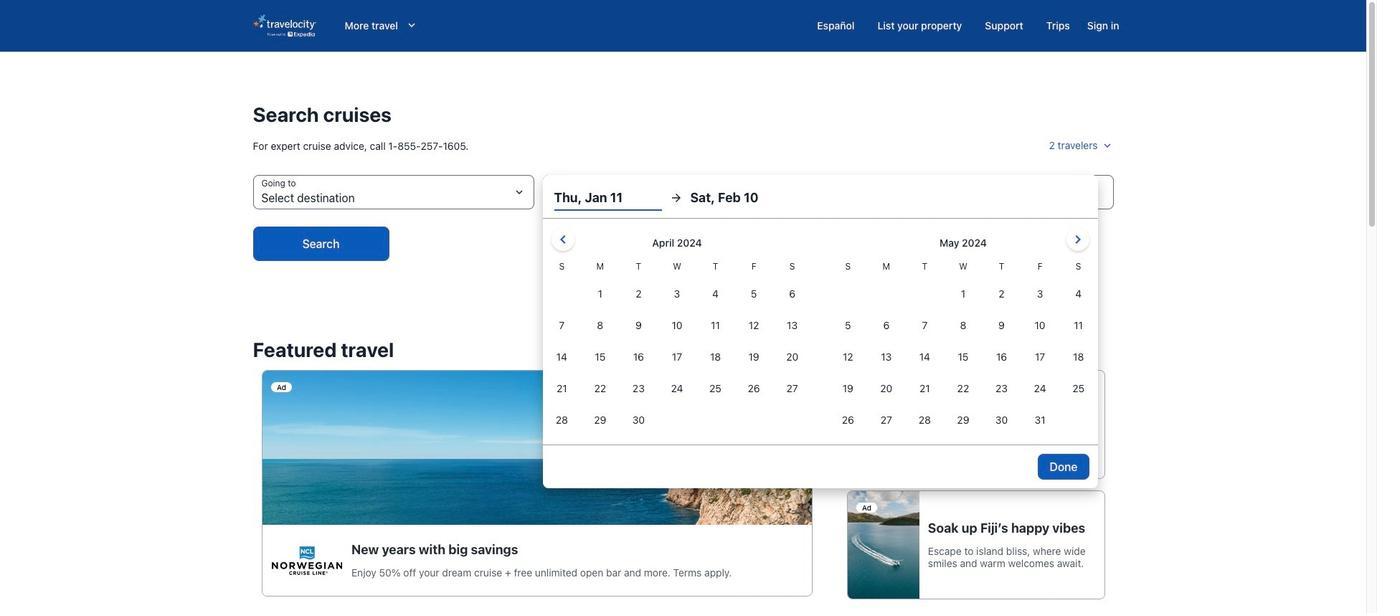 Task type: describe. For each thing, give the bounding box(es) containing it.
featured travel region
[[244, 330, 1122, 608]]

previous month image
[[554, 231, 571, 248]]

travelocity logo image
[[253, 14, 316, 37]]

next month image
[[1069, 231, 1086, 248]]

2 travelers image
[[1101, 139, 1113, 152]]



Task type: vqa. For each thing, say whether or not it's contained in the screenshot.
directional image
no



Task type: locate. For each thing, give the bounding box(es) containing it.
main content
[[0, 52, 1366, 613]]



